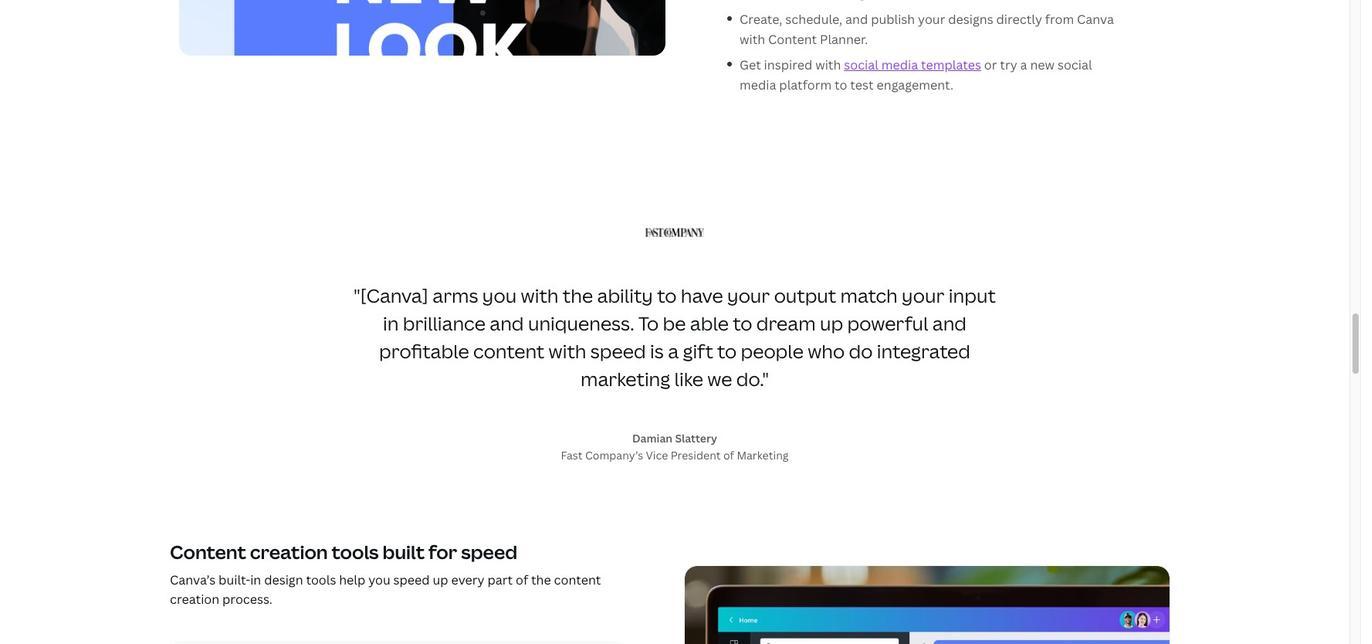 Task type: vqa. For each thing, say whether or not it's contained in the screenshot.
Get
yes



Task type: locate. For each thing, give the bounding box(es) containing it.
we
[[708, 366, 733, 392]]

marketing
[[737, 448, 789, 463]]

tools up help
[[332, 539, 379, 565]]

1 vertical spatial creation
[[170, 591, 219, 608]]

0 vertical spatial media
[[882, 57, 919, 74]]

1 vertical spatial a
[[668, 339, 679, 364]]

media inside or try a new social media platform to test engagement.
[[740, 76, 777, 93]]

1 vertical spatial up
[[433, 571, 448, 588]]

1 vertical spatial media
[[740, 76, 777, 93]]

your right publish
[[918, 11, 946, 28]]

uniqueness.
[[528, 311, 635, 336]]

1 horizontal spatial of
[[724, 448, 735, 463]]

process.
[[222, 591, 273, 608]]

with
[[740, 31, 766, 48], [816, 57, 841, 74], [521, 283, 559, 308], [549, 339, 587, 364]]

your
[[918, 11, 946, 28], [728, 283, 770, 308], [902, 283, 945, 308]]

or try a new social media platform to test engagement.
[[740, 57, 1093, 93]]

match
[[841, 283, 898, 308]]

ability
[[597, 283, 653, 308]]

content
[[474, 339, 545, 364], [554, 571, 601, 588]]

in up process.
[[250, 571, 261, 588]]

of right president on the bottom of page
[[724, 448, 735, 463]]

media up engagement.
[[882, 57, 919, 74]]

social media templates link
[[844, 57, 982, 74]]

the inside content creation tools built for speed canva's built-in design tools help you speed up every part of the content creation process.
[[531, 571, 551, 588]]

0 horizontal spatial content
[[170, 539, 246, 565]]

social right new
[[1058, 57, 1093, 74]]

create,
[[740, 11, 783, 28]]

1 horizontal spatial a
[[1021, 57, 1028, 74]]

to up be
[[658, 283, 677, 308]]

content up canva's
[[170, 539, 246, 565]]

0 vertical spatial creation
[[250, 539, 328, 565]]

and
[[846, 11, 868, 28], [490, 311, 524, 336], [933, 311, 967, 336]]

a
[[1021, 57, 1028, 74], [668, 339, 679, 364]]

0 vertical spatial a
[[1021, 57, 1028, 74]]

0 vertical spatial content
[[769, 31, 817, 48]]

to
[[639, 311, 659, 336]]

with down create,
[[740, 31, 766, 48]]

a right try
[[1021, 57, 1028, 74]]

0 horizontal spatial social
[[844, 57, 879, 74]]

0 horizontal spatial the
[[531, 571, 551, 588]]

1 horizontal spatial content
[[554, 571, 601, 588]]

profitable
[[379, 339, 469, 364]]

of inside damian slattery fast company's vice president of marketing
[[724, 448, 735, 463]]

2 horizontal spatial and
[[933, 311, 967, 336]]

the inside "[canva] arms you with the ability to have your output match your input in brilliance and uniqueness. to be able to dream up powerful and profitable content with speed is a gift to people who do integrated marketing like we do."
[[563, 283, 593, 308]]

0 horizontal spatial you
[[369, 571, 391, 588]]

the up uniqueness. on the left of page
[[563, 283, 593, 308]]

0 horizontal spatial creation
[[170, 591, 219, 608]]

0 vertical spatial speed
[[591, 339, 646, 364]]

you
[[483, 283, 517, 308], [369, 571, 391, 588]]

of right part
[[516, 571, 528, 588]]

speed
[[591, 339, 646, 364], [461, 539, 518, 565], [394, 571, 430, 588]]

and up planner.
[[846, 11, 868, 28]]

content inside content creation tools built for speed canva's built-in design tools help you speed up every part of the content creation process.
[[554, 571, 601, 588]]

2 social from the left
[[1058, 57, 1093, 74]]

1 vertical spatial content
[[170, 539, 246, 565]]

1 vertical spatial content
[[554, 571, 601, 588]]

in inside "[canva] arms you with the ability to have your output match your input in brilliance and uniqueness. to be able to dream up powerful and profitable content with speed is a gift to people who do integrated marketing like we do."
[[383, 311, 399, 336]]

1 horizontal spatial the
[[563, 283, 593, 308]]

content inside "[canva] arms you with the ability to have your output match your input in brilliance and uniqueness. to be able to dream up powerful and profitable content with speed is a gift to people who do integrated marketing like we do."
[[474, 339, 545, 364]]

1 horizontal spatial speed
[[461, 539, 518, 565]]

create, schedule, and publish your designs directly from canva with content planner.
[[740, 11, 1115, 48]]

people
[[741, 339, 804, 364]]

media
[[882, 57, 919, 74], [740, 76, 777, 93]]

up left 'every'
[[433, 571, 448, 588]]

1 horizontal spatial up
[[820, 311, 844, 336]]

content up inspired
[[769, 31, 817, 48]]

0 vertical spatial in
[[383, 311, 399, 336]]

creation
[[250, 539, 328, 565], [170, 591, 219, 608]]

your right have
[[728, 283, 770, 308]]

speed up marketing at the left of page
[[591, 339, 646, 364]]

speed up part
[[461, 539, 518, 565]]

1 horizontal spatial and
[[846, 11, 868, 28]]

in inside content creation tools built for speed canva's built-in design tools help you speed up every part of the content creation process.
[[250, 571, 261, 588]]

tools left help
[[306, 571, 336, 588]]

0 horizontal spatial a
[[668, 339, 679, 364]]

you right arms
[[483, 283, 517, 308]]

to left 'test'
[[835, 76, 848, 93]]

0 horizontal spatial of
[[516, 571, 528, 588]]

speed inside "[canva] arms you with the ability to have your output match your input in brilliance and uniqueness. to be able to dream up powerful and profitable content with speed is a gift to people who do integrated marketing like we do."
[[591, 339, 646, 364]]

1 horizontal spatial you
[[483, 283, 517, 308]]

of
[[724, 448, 735, 463], [516, 571, 528, 588]]

0 horizontal spatial media
[[740, 76, 777, 93]]

a inside or try a new social media platform to test engagement.
[[1021, 57, 1028, 74]]

and inside create, schedule, and publish your designs directly from canva with content planner.
[[846, 11, 868, 28]]

1 vertical spatial speed
[[461, 539, 518, 565]]

content
[[769, 31, 817, 48], [170, 539, 246, 565]]

media down get
[[740, 76, 777, 93]]

up up who
[[820, 311, 844, 336]]

tools
[[332, 539, 379, 565], [306, 571, 336, 588]]

1 vertical spatial you
[[369, 571, 391, 588]]

engagement.
[[877, 76, 954, 93]]

creation up design
[[250, 539, 328, 565]]

in
[[383, 311, 399, 336], [250, 571, 261, 588]]

slattery
[[675, 431, 718, 446]]

1 vertical spatial of
[[516, 571, 528, 588]]

have
[[681, 283, 723, 308]]

1 horizontal spatial media
[[882, 57, 919, 74]]

get
[[740, 57, 761, 74]]

1 horizontal spatial creation
[[250, 539, 328, 565]]

0 horizontal spatial content
[[474, 339, 545, 364]]

a right is
[[668, 339, 679, 364]]

you right help
[[369, 571, 391, 588]]

up
[[820, 311, 844, 336], [433, 571, 448, 588]]

to right able
[[733, 311, 753, 336]]

1 vertical spatial in
[[250, 571, 261, 588]]

test
[[851, 76, 874, 93]]

0 vertical spatial up
[[820, 311, 844, 336]]

2 horizontal spatial speed
[[591, 339, 646, 364]]

part
[[488, 571, 513, 588]]

1 vertical spatial the
[[531, 571, 551, 588]]

to
[[835, 76, 848, 93], [658, 283, 677, 308], [733, 311, 753, 336], [718, 339, 737, 364]]

of inside content creation tools built for speed canva's built-in design tools help you speed up every part of the content creation process.
[[516, 571, 528, 588]]

platform
[[780, 76, 832, 93]]

1 social from the left
[[844, 57, 879, 74]]

directly
[[997, 11, 1043, 28]]

0 horizontal spatial up
[[433, 571, 448, 588]]

you inside content creation tools built for speed canva's built-in design tools help you speed up every part of the content creation process.
[[369, 571, 391, 588]]

with inside create, schedule, and publish your designs directly from canva with content planner.
[[740, 31, 766, 48]]

canva
[[1078, 11, 1115, 28]]

1 horizontal spatial content
[[769, 31, 817, 48]]

new
[[1031, 57, 1055, 74]]

social up 'test'
[[844, 57, 879, 74]]

social inside or try a new social media platform to test engagement.
[[1058, 57, 1093, 74]]

in down "[canva]
[[383, 311, 399, 336]]

1 vertical spatial tools
[[306, 571, 336, 588]]

gift
[[683, 339, 714, 364]]

with down uniqueness. on the left of page
[[549, 339, 587, 364]]

up inside "[canva] arms you with the ability to have your output match your input in brilliance and uniqueness. to be able to dream up powerful and profitable content with speed is a gift to people who do integrated marketing like we do."
[[820, 311, 844, 336]]

designs
[[949, 11, 994, 28]]

the
[[563, 283, 593, 308], [531, 571, 551, 588]]

social
[[844, 57, 879, 74], [1058, 57, 1093, 74]]

0 vertical spatial you
[[483, 283, 517, 308]]

the right part
[[531, 571, 551, 588]]

speed down built
[[394, 571, 430, 588]]

2 vertical spatial speed
[[394, 571, 430, 588]]

creation down canva's
[[170, 591, 219, 608]]

and right brilliance
[[490, 311, 524, 336]]

0 vertical spatial the
[[563, 283, 593, 308]]

with up uniqueness. on the left of page
[[521, 283, 559, 308]]

1 horizontal spatial social
[[1058, 57, 1093, 74]]

and down input
[[933, 311, 967, 336]]

try
[[1001, 57, 1018, 74]]

0 horizontal spatial in
[[250, 571, 261, 588]]

from
[[1046, 11, 1075, 28]]

1 horizontal spatial in
[[383, 311, 399, 336]]

0 vertical spatial of
[[724, 448, 735, 463]]

0 vertical spatial content
[[474, 339, 545, 364]]

0 horizontal spatial and
[[490, 311, 524, 336]]



Task type: describe. For each thing, give the bounding box(es) containing it.
templates
[[921, 57, 982, 74]]

fast
[[561, 448, 583, 463]]

design
[[264, 571, 303, 588]]

with up platform
[[816, 57, 841, 74]]

canva's
[[170, 571, 216, 588]]

your inside create, schedule, and publish your designs directly from canva with content planner.
[[918, 11, 946, 28]]

every
[[451, 571, 485, 588]]

content creation tools built for speed canva's built-in design tools help you speed up every part of the content creation process.
[[170, 539, 601, 608]]

"[canva] arms you with the ability to have your output match your input in brilliance and uniqueness. to be able to dream up powerful and profitable content with speed is a gift to people who do integrated marketing like we do."
[[354, 283, 996, 392]]

get inspired with social media templates
[[740, 57, 982, 74]]

powerful
[[848, 311, 929, 336]]

arms
[[433, 283, 478, 308]]

who
[[808, 339, 845, 364]]

up inside content creation tools built for speed canva's built-in design tools help you speed up every part of the content creation process.
[[433, 571, 448, 588]]

to inside or try a new social media platform to test engagement.
[[835, 76, 848, 93]]

built-
[[219, 571, 250, 588]]

input
[[949, 283, 996, 308]]

brilliance
[[403, 311, 486, 336]]

damian
[[633, 431, 673, 446]]

or
[[985, 57, 998, 74]]

integrated
[[877, 339, 971, 364]]

president
[[671, 448, 721, 463]]

able
[[690, 311, 729, 336]]

to up 'we'
[[718, 339, 737, 364]]

like
[[675, 366, 704, 392]]

publish
[[871, 11, 915, 28]]

be
[[663, 311, 686, 336]]

output
[[774, 283, 837, 308]]

"[canva]
[[354, 283, 429, 308]]

damian slattery fast company's vice president of marketing
[[561, 431, 789, 463]]

help
[[339, 571, 366, 588]]

you inside "[canva] arms you with the ability to have your output match your input in brilliance and uniqueness. to be able to dream up powerful and profitable content with speed is a gift to people who do integrated marketing like we do."
[[483, 283, 517, 308]]

your up powerful
[[902, 283, 945, 308]]

schedule,
[[786, 11, 843, 28]]

fast company image
[[646, 229, 704, 237]]

content inside create, schedule, and publish your designs directly from canva with content planner.
[[769, 31, 817, 48]]

for
[[429, 539, 457, 565]]

planner.
[[820, 31, 868, 48]]

0 vertical spatial tools
[[332, 539, 379, 565]]

inspired
[[764, 57, 813, 74]]

marketing
[[581, 366, 671, 392]]

do."
[[737, 366, 769, 392]]

do
[[849, 339, 873, 364]]

content inside content creation tools built for speed canva's built-in design tools help you speed up every part of the content creation process.
[[170, 539, 246, 565]]

is
[[650, 339, 664, 364]]

dream
[[757, 311, 816, 336]]

vice
[[646, 448, 668, 463]]

built
[[383, 539, 425, 565]]

0 horizontal spatial speed
[[394, 571, 430, 588]]

company's
[[585, 448, 644, 463]]

a inside "[canva] arms you with the ability to have your output match your input in brilliance and uniqueness. to be able to dream up powerful and profitable content with speed is a gift to people who do integrated marketing like we do."
[[668, 339, 679, 364]]



